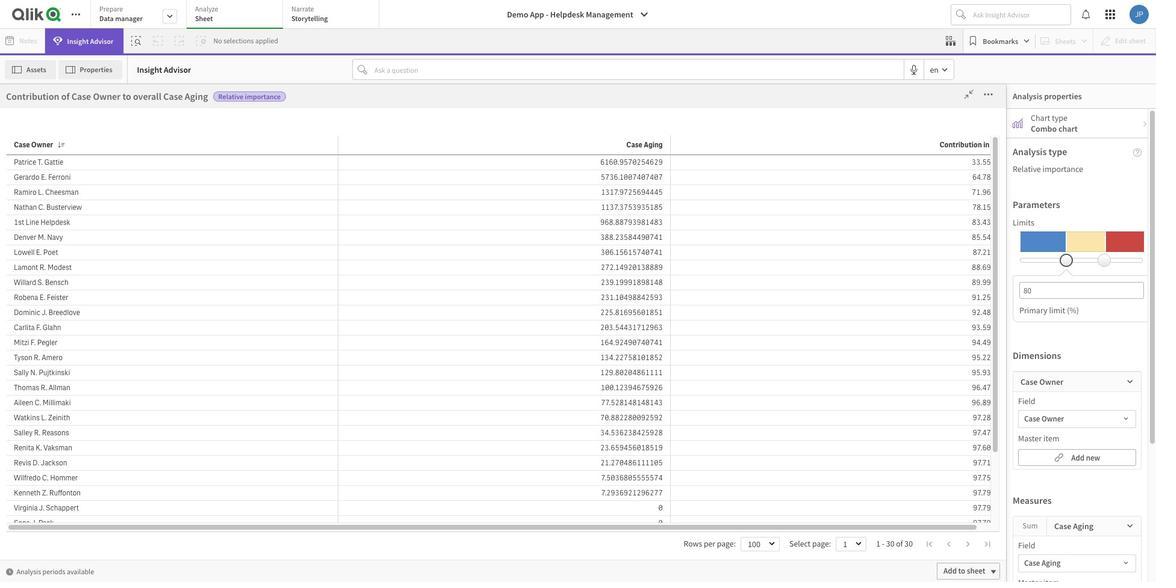 Task type: locate. For each thing, give the bounding box(es) containing it.
0 horizontal spatial busterview
[[46, 203, 82, 213]]

1 field from the top
[[1018, 396, 1035, 407]]

1 horizontal spatial millimaki
[[831, 370, 861, 381]]

date inside case created date menu item
[[116, 260, 132, 271]]

reasons inside grid
[[830, 315, 859, 325]]

available for values
[[799, 439, 826, 448]]

l. left zeinith
[[41, 414, 47, 423]]

limit
[[1049, 305, 1065, 316]]

1 97.79% from the top
[[973, 489, 995, 499]]

-
[[546, 9, 549, 20], [882, 539, 885, 549]]

0 horizontal spatial :
[[734, 539, 736, 549]]

page right per
[[717, 539, 734, 549]]

sona j. pack
[[800, 301, 843, 311], [14, 519, 54, 529]]

tyson
[[14, 353, 32, 363]]

date for case created date
[[116, 260, 132, 271]]

primary
[[1019, 305, 1047, 316]]

tab list
[[90, 0, 384, 30]]

1 horizontal spatial modest
[[836, 329, 862, 339]]

1 vertical spatial millimaki
[[43, 399, 71, 408]]

f. for carlita
[[36, 323, 41, 333]]

advisor down data
[[90, 36, 113, 45]]

periods
[[244, 439, 266, 448], [509, 439, 532, 448], [775, 439, 798, 448], [43, 567, 65, 577]]

revis d. jackson
[[14, 459, 67, 468]]

sona j. pack up h.
[[800, 301, 843, 311]]

relative importance left full screen image
[[328, 187, 390, 196]]

nathan
[[14, 203, 37, 213], [800, 273, 824, 284]]

0 vertical spatial millimaki
[[831, 370, 861, 381]]

closed up totals
[[742, 242, 765, 252]]

master for master items
[[12, 146, 32, 155]]

open cases by priority type
[[481, 176, 602, 189]]

values
[[738, 185, 765, 197]]

1 vertical spatial salley r. reasons
[[14, 429, 69, 438]]

pack inside showing 31 rows and 3 columns. use arrow keys to navigate in table cells and tab to move to pagination controls. for the full range of keyboard navigation, see the documentation. element
[[38, 519, 54, 529]]

go to the next page image
[[965, 541, 972, 549]]

2 vertical spatial relative
[[328, 187, 353, 196]]

add to sheet down go to the next page icon
[[944, 567, 985, 577]]

small image for aging
[[1127, 523, 1134, 530]]

master for master item
[[1018, 434, 1042, 444]]

clifford
[[800, 343, 825, 353]]

time right over
[[133, 456, 154, 468]]

date inside case closed date menu item
[[112, 212, 128, 222]]

denver up "clifford"
[[800, 287, 824, 297]]

closed inside case is closed
[[742, 242, 765, 252]]

1 vertical spatial robena e. feister
[[800, 356, 859, 367]]

menu
[[62, 133, 181, 583]]

closed inside menu item
[[94, 308, 118, 319]]

denver m. navy up h.
[[800, 287, 853, 297]]

case inside menu item
[[68, 212, 85, 222]]

1 horizontal spatial denver m. navy
[[800, 287, 853, 297]]

analysis periods available for values
[[749, 439, 826, 448]]

lamont r. modest
[[14, 263, 72, 273], [800, 329, 862, 339]]

new
[[1086, 453, 1100, 463]]

1 vertical spatial robena
[[800, 356, 826, 367]]

insight advisor down data
[[67, 36, 113, 45]]

add for case aging by case is closed
[[649, 438, 662, 448]]

1 vertical spatial contribution of case owner to overall case aging
[[207, 185, 409, 197]]

1 horizontal spatial salley
[[800, 315, 820, 325]]

combo chart image
[[1013, 119, 1022, 128]]

nathan inside showing 31 rows and 3 columns. use arrow keys to navigate in table cells and tab to move to pagination controls. for the full range of keyboard navigation, see the documentation. element
[[14, 203, 37, 213]]

10 true from the top
[[742, 426, 757, 436]]

insight advisor inside 'dropdown button'
[[67, 36, 113, 45]]

1 vertical spatial 97.79%
[[973, 504, 995, 514]]

0 vertical spatial robena e. feister
[[14, 293, 68, 303]]

denver m. navy
[[14, 233, 63, 243], [800, 287, 853, 297]]

0 horizontal spatial salley r. reasons
[[14, 429, 69, 438]]

0 horizontal spatial insight advisor
[[67, 36, 113, 45]]

true for clifford h. huxtable
[[742, 343, 757, 353]]

feister inside showing 31 rows and 3 columns. use arrow keys to navigate in table cells and tab to move to pagination controls. for the full range of keyboard navigation, see the documentation. element
[[47, 293, 68, 303]]

schappert
[[46, 504, 79, 514]]

menu containing %ownerid
[[62, 133, 181, 583]]

selections tool image
[[946, 36, 956, 46]]

date down number
[[112, 212, 128, 222]]

busterview inside showing 31 rows and 3 columns. use arrow keys to navigate in table cells and tab to move to pagination controls. for the full range of keyboard navigation, see the documentation. element
[[46, 203, 82, 213]]

8 true from the top
[[742, 370, 757, 381]]

robena up the dominic
[[14, 293, 38, 303]]

case closed date button
[[62, 212, 149, 222]]

2 : from the left
[[829, 539, 831, 549]]

(%)
[[1067, 305, 1079, 316]]

timetable inside case timetable menu item
[[86, 404, 122, 415]]

r.
[[40, 263, 46, 273], [821, 315, 828, 325], [827, 329, 834, 339], [34, 353, 40, 363], [41, 384, 47, 393], [34, 429, 41, 438]]

case owner for bottommost the case owner button
[[1024, 414, 1064, 424]]

ferroni inside showing 31 rows and 3 columns. use arrow keys to navigate in table cells and tab to move to pagination controls. for the full range of keyboard navigation, see the documentation. element
[[48, 173, 71, 182]]

1 horizontal spatial case is closed
[[742, 232, 767, 252]]

2 vertical spatial contribution
[[207, 185, 260, 197]]

open inside "open cases vs duration * bubble size represents number of high priority open cases"
[[6, 176, 29, 189]]

r. for 100.12394675926
[[41, 384, 47, 393]]

case owner button inside case owner menu item
[[62, 332, 149, 343]]

968.88793981483
[[600, 218, 663, 228]]

gerardo inside grid
[[800, 412, 827, 422]]

1 horizontal spatial lamont r. modest
[[800, 329, 862, 339]]

navy inside grid
[[836, 287, 853, 297]]

aileen c. millimaki down h.
[[800, 370, 861, 381]]

grid
[[739, 230, 981, 480]]

poet inside grid
[[831, 426, 848, 436]]

1 vertical spatial f.
[[31, 338, 36, 348]]

is inside menu item
[[86, 308, 92, 319]]

add to sheet button up the information
[[377, 435, 440, 452]]

case aging inside grid
[[937, 242, 975, 252]]

field down sum button
[[1018, 541, 1035, 552]]

is up totals
[[760, 232, 767, 243]]

1 horizontal spatial -
[[882, 539, 885, 549]]

insight advisor
[[67, 36, 113, 45], [137, 64, 191, 75]]

demo app - helpdesk management
[[507, 9, 633, 20]]

salley r. reasons down watkins l. zeinith
[[14, 429, 69, 438]]

closed up count
[[86, 212, 110, 222]]

f. left glahn
[[36, 323, 41, 333]]

insight advisor down smart search icon
[[137, 64, 191, 75]]

1 vertical spatial lamont
[[800, 329, 826, 339]]

1 horizontal spatial aileen
[[800, 370, 821, 381]]

add to sheet button up 21.270486111105
[[642, 435, 706, 452]]

1 horizontal spatial denver
[[800, 287, 824, 297]]

add to sheet up the information
[[384, 438, 425, 448]]

1 vertical spatial denver
[[800, 287, 824, 297]]

0 vertical spatial relative
[[218, 92, 243, 101]]

1 30 from the left
[[886, 539, 894, 549]]

Ask a question text field
[[372, 60, 904, 79]]

case aging down sum button
[[1024, 559, 1061, 569]]

- right 1
[[882, 539, 885, 549]]

1 vertical spatial contribution
[[940, 140, 982, 150]]

by for case
[[519, 185, 530, 197]]

case duration time button
[[62, 284, 149, 295]]

more image
[[979, 89, 998, 101], [419, 183, 438, 195]]

duration inside menu item
[[86, 284, 117, 295]]

lowell e. poet
[[14, 248, 58, 258], [800, 426, 848, 436]]

0 horizontal spatial denver m. navy
[[14, 233, 63, 243]]

0 for pack
[[658, 519, 663, 529]]

2 97.79% from the top
[[973, 504, 995, 514]]

importance down applied
[[245, 92, 281, 101]]

closed down case duration time button
[[94, 308, 118, 319]]

l. right ramiro
[[38, 188, 44, 197]]

f. right the mitzi
[[31, 338, 36, 348]]

james peterson image
[[1130, 5, 1149, 24]]

case aging down the %ownerid
[[68, 188, 106, 198]]

represents
[[58, 189, 100, 201]]

by
[[535, 176, 545, 189], [519, 185, 530, 197]]

add to sheet for contribution of case owner to overall case aging
[[384, 438, 425, 448]]

l. for zeinith
[[41, 414, 47, 423]]

225.81695601851
[[600, 308, 663, 318]]

medium priority cases 142
[[456, 84, 691, 170]]

c. for 1137.3753935185
[[38, 203, 45, 213]]

1 vertical spatial type
[[113, 380, 130, 391]]

case owner
[[14, 140, 53, 150], [800, 242, 842, 252], [68, 332, 110, 343], [1021, 377, 1063, 388], [1024, 414, 1064, 424]]

reasons up huxtable
[[830, 315, 859, 325]]

0 horizontal spatial gerardo
[[14, 173, 39, 182]]

of down properties button
[[61, 90, 70, 102]]

0 horizontal spatial master
[[12, 146, 32, 155]]

add to sheet button left the 97.60%
[[908, 435, 971, 452]]

case aging
[[626, 140, 663, 150], [68, 188, 106, 198], [937, 242, 975, 252], [1054, 521, 1093, 532], [1024, 559, 1061, 569]]

sona down virginia
[[14, 519, 30, 529]]

cases inside high priority cases 72
[[230, 84, 293, 115]]

0 vertical spatial time
[[119, 284, 137, 295]]

open & resolved cases over time
[[6, 456, 154, 468]]

case owner button up item
[[1019, 411, 1136, 428]]

true for robena e. feister
[[742, 356, 757, 367]]

0 vertical spatial relative importance
[[218, 92, 281, 101]]

None number field
[[1019, 282, 1144, 299]]

case aging up 18364.641273148
[[937, 242, 975, 252]]

case is closed button
[[62, 308, 149, 319]]

r. for 34.536238425928
[[34, 429, 41, 438]]

lowell inside grid
[[800, 426, 822, 436]]

1 horizontal spatial feister
[[835, 356, 859, 367]]

priority for 142
[[546, 84, 623, 115]]

case duration time menu item
[[62, 278, 172, 302]]

timetable down case timetable button
[[86, 428, 122, 439]]

add to sheet button for values
[[908, 435, 971, 452]]

is down "142"
[[553, 185, 560, 197]]

mitzi f. pegler
[[14, 338, 58, 348]]

1 vertical spatial lowell e. poet
[[800, 426, 848, 436]]

1 horizontal spatial robena
[[800, 356, 826, 367]]

1 vertical spatial time
[[133, 456, 154, 468]]

0 vertical spatial robena
[[14, 293, 38, 303]]

0 horizontal spatial gerardo e. ferroni
[[14, 173, 71, 182]]

1 horizontal spatial gerardo
[[800, 412, 827, 422]]

aging
[[185, 90, 208, 102], [644, 140, 663, 150], [386, 185, 409, 197], [494, 185, 517, 197], [86, 188, 106, 198], [955, 242, 975, 252], [1073, 521, 1093, 532], [1042, 559, 1061, 569]]

3 true from the top
[[742, 301, 757, 311]]

gerardo e. ferroni inside showing 31 rows and 3 columns. use arrow keys to navigate in table cells and tab to move to pagination controls. for the full range of keyboard navigation, see the documentation. element
[[14, 173, 71, 182]]

case owner group menu item
[[62, 350, 172, 374]]

sheet for values
[[938, 438, 956, 448]]

gerardo inside showing 31 rows and 3 columns. use arrow keys to navigate in table cells and tab to move to pagination controls. for the full range of keyboard navigation, see the documentation. element
[[14, 173, 39, 182]]

1st line helpdesk
[[14, 218, 70, 228]]

1 vertical spatial insight advisor
[[137, 64, 191, 75]]

92.48%
[[972, 308, 995, 318]]

small image
[[1127, 379, 1134, 386], [1127, 523, 1134, 530], [6, 569, 13, 576]]

0 vertical spatial type
[[582, 176, 602, 189]]

1 fields button from the left
[[0, 84, 61, 122]]

timetable inside case timetable rank menu item
[[86, 428, 122, 439]]

add to sheet up 21.270486111105
[[649, 438, 691, 448]]

relative importance for full screen image
[[328, 187, 390, 196]]

exit full screen image
[[959, 89, 979, 101]]

priority inside high priority cases 72
[[148, 84, 225, 115]]

case timetable rank button
[[62, 428, 149, 439]]

h.
[[826, 343, 834, 353]]

timetable up case timetable rank
[[86, 404, 122, 415]]

0 vertical spatial small image
[[1127, 379, 1134, 386]]

page right select
[[812, 539, 829, 549]]

30 right 1
[[886, 539, 894, 549]]

case aging button down %ownerid button
[[62, 188, 149, 198]]

0 vertical spatial sona
[[800, 301, 817, 311]]

0 vertical spatial field
[[1018, 396, 1035, 407]]

1 horizontal spatial busterview
[[835, 273, 873, 284]]

case closed date menu item
[[62, 205, 172, 229]]

aileen
[[800, 370, 821, 381], [14, 399, 33, 408]]

per
[[704, 539, 715, 549]]

case owner group
[[68, 356, 133, 367]]

0 horizontal spatial nathan c. busterview
[[14, 203, 82, 213]]

small image for owner
[[1127, 379, 1134, 386]]

pack inside grid
[[826, 301, 843, 311]]

type down the chart
[[1049, 146, 1067, 158]]

case owner button
[[9, 138, 69, 152], [62, 332, 149, 343], [1019, 411, 1136, 428]]

2 0 from the top
[[658, 519, 663, 529]]

add to sheet button for contribution of case owner to overall case aging
[[377, 435, 440, 452]]

helpdesk right app
[[550, 9, 584, 20]]

is inside case is closed
[[760, 232, 767, 243]]

case is closed menu item
[[62, 302, 172, 326]]

2 true from the top
[[742, 287, 757, 297]]

1 vertical spatial denver m. navy
[[800, 287, 853, 297]]

go to the last page image
[[984, 541, 991, 549]]

0 vertical spatial ferroni
[[48, 173, 71, 182]]

case aging up 6160.9570254629
[[626, 140, 663, 150]]

hommer
[[50, 474, 78, 483]]

1 horizontal spatial search image
[[887, 237, 895, 248]]

feister down bensch
[[47, 293, 68, 303]]

0 horizontal spatial search image
[[783, 237, 790, 248]]

0 horizontal spatial 30
[[886, 539, 894, 549]]

millimaki down huxtable
[[831, 370, 861, 381]]

cases inside medium priority cases 142
[[628, 84, 691, 115]]

2 horizontal spatial relative
[[1013, 164, 1041, 175]]

- right app
[[546, 9, 549, 20]]

2 timetable from the top
[[86, 428, 122, 439]]

pegler
[[37, 338, 58, 348]]

0 horizontal spatial millimaki
[[43, 399, 71, 408]]

1 vertical spatial small image
[[1127, 523, 1134, 530]]

application
[[0, 0, 1156, 583]]

7 true from the top
[[742, 356, 757, 367]]

0 vertical spatial denver
[[14, 233, 36, 243]]

fields button
[[0, 84, 61, 122], [1, 84, 61, 122]]

of
[[61, 90, 70, 102], [262, 185, 271, 197], [135, 189, 143, 201], [896, 539, 903, 549]]

j. up carlita f. glahn
[[42, 308, 47, 318]]

0 vertical spatial lowell e. poet
[[14, 248, 58, 258]]

helpdesk inside button
[[550, 9, 584, 20]]

nathan c. busterview inside showing 31 rows and 3 columns. use arrow keys to navigate in table cells and tab to move to pagination controls. for the full range of keyboard navigation, see the documentation. element
[[14, 203, 82, 213]]

aileen c. millimaki inside grid
[[800, 370, 861, 381]]

4 true from the top
[[742, 315, 757, 325]]

overall
[[133, 90, 161, 102], [334, 185, 362, 197]]

master
[[12, 146, 32, 155], [1018, 434, 1042, 444]]

duration inside "open cases vs duration * bubble size represents number of high priority open cases"
[[71, 176, 110, 189]]

lamont inside showing 31 rows and 3 columns. use arrow keys to navigate in table cells and tab to move to pagination controls. for the full range of keyboard navigation, see the documentation. element
[[14, 263, 38, 273]]

application containing 72
[[0, 0, 1156, 583]]

contribution up fields
[[6, 90, 59, 102]]

priority for 203
[[906, 84, 984, 115]]

1 vertical spatial relative
[[1013, 164, 1041, 175]]

case owner button down case is closed button
[[62, 332, 149, 343]]

willard s. bensch
[[14, 278, 69, 288]]

case aging button up 6160.9570254629
[[611, 138, 668, 152]]

0 horizontal spatial aileen
[[14, 399, 33, 408]]

aileen inside grid
[[800, 370, 821, 381]]

sona up "clifford"
[[800, 301, 817, 311]]

case owner inside showing 31 rows and 3 columns. use arrow keys to navigate in table cells and tab to move to pagination controls. for the full range of keyboard navigation, see the documentation. element
[[14, 140, 53, 150]]

analysis
[[213, 98, 247, 110]]

robena
[[14, 293, 38, 303], [800, 356, 826, 367]]

add to sheet for case aging by case is closed
[[649, 438, 691, 448]]

assets
[[26, 65, 46, 74]]

contribution of case owner to overall case aging for full screen image
[[207, 185, 409, 197]]

aileen inside showing 31 rows and 3 columns. use arrow keys to navigate in table cells and tab to move to pagination controls. for the full range of keyboard navigation, see the documentation. element
[[14, 399, 33, 408]]

case owner group button
[[62, 356, 149, 367]]

master inside button
[[12, 146, 32, 155]]

casenumber menu item
[[62, 470, 172, 494]]

sheet for contribution of case owner to overall case aging
[[407, 438, 425, 448]]

analysis periods available for contribution of case owner to overall case aging
[[218, 439, 295, 448]]

1 vertical spatial reasons
[[42, 429, 69, 438]]

aging inside showing 31 rows and 3 columns. use arrow keys to navigate in table cells and tab to move to pagination controls. for the full range of keyboard navigation, see the documentation. element
[[644, 140, 663, 150]]

3 97.79% from the top
[[973, 519, 995, 529]]

denver m. navy inside showing 31 rows and 3 columns. use arrow keys to navigate in table cells and tab to move to pagination controls. for the full range of keyboard navigation, see the documentation. element
[[14, 233, 63, 243]]

relative importance right auto-
[[218, 92, 281, 101]]

cases inside menu item
[[68, 501, 88, 511]]

narrate
[[291, 4, 314, 13]]

of left high
[[135, 189, 143, 201]]

items
[[34, 146, 50, 155]]

34.536238425928
[[600, 429, 663, 438]]

insight down smart search icon
[[137, 64, 162, 75]]

1 true from the top
[[742, 273, 757, 284]]

sheet for case aging by case is closed
[[672, 438, 691, 448]]

priority inside medium priority cases 142
[[546, 84, 623, 115]]

93.59%
[[972, 323, 995, 333]]

date right created
[[116, 260, 132, 271]]

%ownerid button
[[62, 163, 149, 174]]

0 vertical spatial aileen
[[800, 370, 821, 381]]

1 horizontal spatial contribution
[[207, 185, 260, 197]]

2 30 from the left
[[905, 539, 913, 549]]

1 horizontal spatial relative
[[328, 187, 353, 196]]

: right select
[[829, 539, 831, 549]]

100.12394675926
[[601, 384, 663, 393]]

true for nathan c. busterview
[[742, 273, 757, 284]]

2 vertical spatial relative importance
[[328, 187, 390, 196]]

1 horizontal spatial robena e. feister
[[800, 356, 859, 367]]

denver down 1st
[[14, 233, 36, 243]]

1 0 from the top
[[658, 504, 663, 514]]

small image
[[1142, 120, 1149, 128]]

case owner button up patrice t. gattie
[[9, 138, 69, 152]]

case is closed down case duration time
[[68, 308, 118, 319]]

pack down virginia j. schappert
[[38, 519, 54, 529]]

salley r. reasons inside showing 31 rows and 3 columns. use arrow keys to navigate in table cells and tab to move to pagination controls. for the full range of keyboard navigation, see the documentation. element
[[14, 429, 69, 438]]

millimaki inside showing 31 rows and 3 columns. use arrow keys to navigate in table cells and tab to move to pagination controls. for the full range of keyboard navigation, see the documentation. element
[[43, 399, 71, 408]]

0 vertical spatial duration
[[71, 176, 110, 189]]

contribution right priority at top left
[[207, 185, 260, 197]]

1 vertical spatial date
[[116, 260, 132, 271]]

case owner for the case owner button within case owner menu item
[[68, 332, 110, 343]]

c. for 77.528148148143
[[35, 399, 41, 408]]

0 horizontal spatial nathan
[[14, 203, 37, 213]]

closed inside menu item
[[86, 212, 110, 222]]

robena e. feister down h.
[[800, 356, 859, 367]]

case owner for the topmost the case owner button
[[14, 140, 53, 150]]

0 horizontal spatial denver
[[14, 233, 36, 243]]

lowell e. poet inside grid
[[800, 426, 848, 436]]

0 vertical spatial nathan
[[14, 203, 37, 213]]

pack up clifford h. huxtable
[[826, 301, 843, 311]]

lamont inside grid
[[800, 329, 826, 339]]

1 horizontal spatial type
[[582, 176, 602, 189]]

available for case aging by case is closed
[[533, 439, 561, 448]]

2 vertical spatial date
[[84, 525, 100, 536]]

field up master item
[[1018, 396, 1035, 407]]

item
[[1043, 434, 1059, 444]]

1 vertical spatial salley
[[14, 429, 33, 438]]

insight advisor button
[[45, 28, 124, 54]]

amero
[[42, 353, 63, 363]]

6 true from the top
[[742, 343, 757, 353]]

available for contribution of case owner to overall case aging
[[268, 439, 295, 448]]

5 true from the top
[[742, 329, 757, 339]]

78.15%
[[972, 203, 995, 213]]

cases inside low priority cases 203
[[988, 84, 1052, 115]]

j. up "clifford"
[[819, 301, 825, 311]]

f.
[[36, 323, 41, 333], [31, 338, 36, 348]]

0 horizontal spatial helpdesk
[[40, 218, 70, 228]]

95.22%
[[972, 353, 995, 363]]

date down cases open/closed
[[84, 525, 100, 536]]

case is closed up totals
[[742, 232, 767, 252]]

1 vertical spatial aileen c. millimaki
[[14, 399, 71, 408]]

1 vertical spatial -
[[882, 539, 885, 549]]

type right record
[[113, 380, 130, 391]]

is right breedlove
[[86, 308, 92, 319]]

0 vertical spatial feister
[[47, 293, 68, 303]]

64.78%
[[972, 173, 995, 182]]

date menu item
[[62, 518, 172, 542]]

duration down created
[[86, 284, 117, 295]]

case_date_key menu item
[[62, 446, 172, 470]]

case owner inside menu item
[[68, 332, 110, 343]]

thomas
[[14, 384, 39, 393]]

of right cases
[[262, 185, 271, 197]]

aging inside grid
[[955, 242, 975, 252]]

reasons up the vaksman
[[42, 429, 69, 438]]

breedlove
[[49, 308, 80, 318]]

1 : from the left
[[734, 539, 736, 549]]

navy up huxtable
[[836, 287, 853, 297]]

denver
[[14, 233, 36, 243], [800, 287, 824, 297]]

85.54%
[[972, 233, 995, 243]]

type down 6160.9570254629
[[582, 176, 602, 189]]

robena e. feister inside grid
[[800, 356, 859, 367]]

huxtable
[[835, 343, 866, 353]]

feister down huxtable
[[835, 356, 859, 367]]

j. down virginia
[[31, 519, 37, 529]]

0 horizontal spatial advisor
[[90, 36, 113, 45]]

add to sheet button down go to the next page icon
[[937, 564, 1000, 580]]

is
[[553, 185, 560, 197], [760, 232, 767, 243], [86, 308, 92, 319]]

1 horizontal spatial poet
[[831, 426, 848, 436]]

9 true from the top
[[742, 412, 757, 422]]

master left item
[[1018, 434, 1042, 444]]

%
[[991, 140, 995, 150]]

case count button
[[62, 236, 149, 247]]

rank
[[124, 428, 142, 439]]

1 vertical spatial sona j. pack
[[14, 519, 54, 529]]

open cases vs duration * bubble size represents number of high priority open cases
[[6, 176, 239, 201]]

1 vertical spatial pack
[[38, 519, 54, 529]]

0 vertical spatial nathan c. busterview
[[14, 203, 82, 213]]

lamont r. modest up h.
[[800, 329, 862, 339]]

94.49%
[[972, 338, 995, 348]]

0 horizontal spatial pack
[[38, 519, 54, 529]]

1 vertical spatial nathan
[[800, 273, 824, 284]]

1 vertical spatial nathan c. busterview
[[800, 273, 873, 284]]

0 horizontal spatial sona j. pack
[[14, 519, 54, 529]]

narrate storytelling
[[291, 4, 328, 23]]

type inside the chart type combo chart
[[1052, 113, 1068, 123]]

0 horizontal spatial feister
[[47, 293, 68, 303]]

0 horizontal spatial relative
[[218, 92, 243, 101]]

insight up properties button
[[67, 36, 89, 45]]

lamont up willard
[[14, 263, 38, 273]]

advisor inside 'dropdown button'
[[90, 36, 113, 45]]

analyze sheet
[[195, 4, 218, 23]]

modest up bensch
[[48, 263, 72, 273]]

advisor up auto-
[[164, 64, 191, 75]]

1 timetable from the top
[[86, 404, 122, 415]]

1 vertical spatial lamont r. modest
[[800, 329, 862, 339]]

c.
[[38, 203, 45, 213], [826, 273, 833, 284], [822, 370, 829, 381], [35, 399, 41, 408], [42, 474, 49, 483]]

lamont r. modest inside grid
[[800, 329, 862, 339]]

m.
[[38, 233, 46, 243], [826, 287, 834, 297]]

0 vertical spatial aileen c. millimaki
[[800, 370, 861, 381]]

millimaki up zeinith
[[43, 399, 71, 408]]

cheesman
[[45, 188, 79, 197]]

salley inside showing 31 rows and 3 columns. use arrow keys to navigate in table cells and tab to move to pagination controls. for the full range of keyboard navigation, see the documentation. element
[[14, 429, 33, 438]]

master up patrice
[[12, 146, 32, 155]]

0 vertical spatial modest
[[48, 263, 72, 273]]

add to sheet button for case aging by case is closed
[[642, 435, 706, 452]]

reasons
[[830, 315, 859, 325], [42, 429, 69, 438]]

full screen image
[[399, 183, 419, 195]]

type right chart
[[1052, 113, 1068, 123]]

insight
[[67, 36, 89, 45], [137, 64, 162, 75]]

0 vertical spatial m.
[[38, 233, 46, 243]]

time down case created date menu item
[[119, 284, 137, 295]]

1 horizontal spatial helpdesk
[[550, 9, 584, 20]]

reasons inside showing 31 rows and 3 columns. use arrow keys to navigate in table cells and tab to move to pagination controls. for the full range of keyboard navigation, see the documentation. element
[[42, 429, 69, 438]]

duration down the %ownerid
[[71, 176, 110, 189]]

1 vertical spatial m.
[[826, 287, 834, 297]]

add to sheet left the 97.60%
[[915, 438, 956, 448]]

2 field from the top
[[1018, 541, 1035, 552]]

cases open/closed button
[[62, 501, 149, 511]]

denver m. navy inside grid
[[800, 287, 853, 297]]

lamont up "clifford"
[[800, 329, 826, 339]]

: right per
[[734, 539, 736, 549]]

robena down "clifford"
[[800, 356, 826, 367]]

to
[[122, 90, 131, 102], [324, 185, 332, 197], [398, 438, 405, 448], [664, 438, 671, 448], [929, 438, 936, 448], [958, 567, 965, 577]]

add to sheet for values
[[915, 438, 956, 448]]

k.
[[36, 444, 42, 453]]

0 vertical spatial pack
[[826, 301, 843, 311]]

aileen c. millimaki down thomas r. allman
[[14, 399, 71, 408]]

97.79% for pack
[[973, 519, 995, 529]]

employee status menu item
[[62, 567, 172, 583]]

1 horizontal spatial case aging button
[[611, 138, 668, 152]]

importance for 'exit full screen' image
[[245, 92, 281, 101]]

search image
[[783, 237, 790, 248], [887, 237, 895, 248]]

open for open & resolved cases over time
[[6, 456, 29, 468]]



Task type: vqa. For each thing, say whether or not it's contained in the screenshot.
Qlik to the right
no



Task type: describe. For each thing, give the bounding box(es) containing it.
grid containing case is closed
[[739, 230, 981, 480]]

cases open/closed
[[68, 501, 136, 511]]

%ownerid
[[68, 163, 105, 174]]

contribution in % button
[[924, 138, 1000, 152]]

timetable for case timetable rank
[[86, 428, 122, 439]]

contribution in %
[[940, 140, 995, 150]]

203
[[916, 115, 991, 170]]

1 search image from the left
[[783, 237, 790, 248]]

j. inside grid
[[819, 301, 825, 311]]

2 page from the left
[[812, 539, 829, 549]]

case owner inside grid
[[800, 242, 842, 252]]

sona inside grid
[[800, 301, 817, 311]]

true for denver m. navy
[[742, 287, 757, 297]]

l. for cheesman
[[38, 188, 44, 197]]

sally n. pujtkinski
[[14, 368, 70, 378]]

1 master items button from the left
[[0, 123, 61, 161]]

open for open cases by priority type
[[481, 176, 505, 189]]

periods for values
[[775, 439, 798, 448]]

modest inside showing 31 rows and 3 columns. use arrow keys to navigate in table cells and tab to move to pagination controls. for the full range of keyboard navigation, see the documentation. element
[[48, 263, 72, 273]]

2 horizontal spatial relative importance
[[1013, 164, 1083, 175]]

true for lamont r. modest
[[742, 329, 757, 339]]

revis
[[14, 459, 31, 468]]

case owner menu item
[[62, 326, 172, 350]]

1 vertical spatial insight
[[137, 64, 162, 75]]

kenneth
[[14, 489, 41, 499]]

nathan c. busterview inside grid
[[800, 273, 873, 284]]

2 master items button from the left
[[1, 123, 61, 161]]

modest inside grid
[[836, 329, 862, 339]]

relative for full screen image
[[328, 187, 353, 196]]

z.
[[42, 489, 48, 499]]

case count
[[68, 236, 108, 247]]

management
[[586, 9, 633, 20]]

lowell inside showing 31 rows and 3 columns. use arrow keys to navigate in table cells and tab to move to pagination controls. for the full range of keyboard navigation, see the documentation. element
[[14, 248, 35, 258]]

7.5036805555574
[[601, 474, 663, 483]]

- inside button
[[546, 9, 549, 20]]

denver inside grid
[[800, 287, 824, 297]]

no selections applied
[[213, 36, 278, 45]]

pujtkinski
[[39, 368, 70, 378]]

71.96%
[[972, 188, 995, 197]]

tab list containing prepare
[[90, 0, 384, 30]]

information
[[353, 483, 390, 492]]

millimaki inside grid
[[831, 370, 861, 381]]

case is closed inside menu item
[[68, 308, 118, 319]]

nathan inside grid
[[800, 273, 824, 284]]

case closed date
[[68, 212, 128, 222]]

2 vertical spatial case owner button
[[1019, 411, 1136, 428]]

high priority cases 72
[[93, 84, 293, 170]]

rows
[[684, 539, 702, 549]]

2 horizontal spatial importance
[[1043, 164, 1083, 175]]

87.21%
[[973, 248, 995, 258]]

record
[[86, 380, 111, 391]]

97.71%
[[973, 459, 995, 468]]

app
[[530, 9, 544, 20]]

virginia j. schappert
[[14, 504, 79, 514]]

2 fields button from the left
[[1, 84, 61, 122]]

2 search image from the left
[[887, 237, 895, 248]]

smart search image
[[132, 36, 141, 46]]

add for values
[[915, 438, 928, 448]]

owner inside grid
[[818, 242, 842, 252]]

link image
[[1054, 451, 1064, 465]]

more image for full screen image
[[419, 183, 438, 195]]

83.43%
[[972, 218, 995, 228]]

dominic j. breedlove
[[14, 308, 80, 318]]

case timetable rank
[[68, 428, 142, 439]]

sona j. pack inside showing 31 rows and 3 columns. use arrow keys to navigate in table cells and tab to move to pagination controls. for the full range of keyboard navigation, see the documentation. element
[[14, 519, 54, 529]]

Search assets text field
[[62, 85, 181, 107]]

case timetable rank menu item
[[62, 422, 172, 446]]

salley inside grid
[[800, 315, 820, 325]]

high
[[145, 189, 162, 201]]

case count menu item
[[62, 229, 172, 253]]

ferroni inside grid
[[837, 412, 861, 422]]

contribution for full screen image
[[207, 185, 260, 197]]

case aging menu item
[[62, 181, 172, 205]]

relative importance for 'exit full screen' image
[[218, 92, 281, 101]]

analysis properties
[[1013, 91, 1082, 102]]

denver inside showing 31 rows and 3 columns. use arrow keys to navigate in table cells and tab to move to pagination controls. for the full range of keyboard navigation, see the documentation. element
[[14, 233, 36, 243]]

97.60%
[[973, 444, 995, 453]]

field for case owner
[[1018, 396, 1035, 407]]

203.54431712963
[[600, 323, 663, 333]]

true for gerardo e. ferroni
[[742, 412, 757, 422]]

r. for 134.22758101852
[[34, 353, 40, 363]]

size
[[41, 189, 56, 201]]

salley r. reasons inside grid
[[800, 315, 859, 325]]

priority
[[164, 189, 193, 201]]

no
[[213, 36, 222, 45]]

auto-analysis
[[191, 98, 247, 110]]

1 page from the left
[[717, 539, 734, 549]]

true for sona j. pack
[[742, 301, 757, 311]]

case created date menu item
[[62, 253, 172, 278]]

sona j. pack inside grid
[[800, 301, 843, 311]]

case record type
[[68, 380, 130, 391]]

date button
[[62, 525, 149, 536]]

c. for 7.5036805555574
[[42, 474, 49, 483]]

robena inside showing 31 rows and 3 columns. use arrow keys to navigate in table cells and tab to move to pagination controls. for the full range of keyboard navigation, see the documentation. element
[[14, 293, 38, 303]]

f. for mitzi
[[31, 338, 36, 348]]

zeinith
[[48, 414, 70, 423]]

2 horizontal spatial case aging button
[[1019, 556, 1136, 573]]

1st
[[14, 218, 24, 228]]

case inside case is closed
[[742, 232, 759, 243]]

case aging right sum button
[[1054, 521, 1093, 532]]

clifford h. huxtable
[[800, 343, 866, 353]]

cases
[[216, 189, 239, 201]]

timetable for case timetable
[[86, 404, 122, 415]]

lamont r. modest inside showing 31 rows and 3 columns. use arrow keys to navigate in table cells and tab to move to pagination controls. for the full range of keyboard navigation, see the documentation. element
[[14, 263, 72, 273]]

case record type menu item
[[62, 374, 172, 398]]

demo
[[507, 9, 528, 20]]

129.80204861111
[[600, 368, 663, 378]]

low priority cases 203
[[856, 84, 1052, 170]]

sona inside showing 31 rows and 3 columns. use arrow keys to navigate in table cells and tab to move to pagination controls. for the full range of keyboard navigation, see the documentation. element
[[14, 519, 30, 529]]

demo app - helpdesk management button
[[500, 5, 656, 24]]

periods for case aging by case is closed
[[509, 439, 532, 448]]

go to the previous page image
[[945, 541, 953, 549]]

0 for schappert
[[658, 504, 663, 514]]

true for salley r. reasons
[[742, 315, 757, 325]]

high
[[93, 84, 143, 115]]

properties button
[[58, 60, 122, 79]]

case_date_key
[[68, 452, 122, 463]]

relative for 'exit full screen' image
[[218, 92, 243, 101]]

insight inside 'dropdown button'
[[67, 36, 89, 45]]

limits
[[1013, 217, 1034, 228]]

case timetable menu item
[[62, 398, 172, 422]]

cases open/closed menu item
[[62, 494, 172, 518]]

true for lowell e. poet
[[742, 426, 757, 436]]

case record type button
[[62, 380, 149, 391]]

r. for 272.14920138889
[[40, 263, 46, 273]]

case timetable button
[[62, 404, 149, 415]]

Ask Insight Advisor text field
[[971, 5, 1071, 24]]

gerardo e. ferroni inside grid
[[800, 412, 861, 422]]

tyson r. amero
[[14, 353, 63, 363]]

1 - 30 of 30
[[876, 539, 913, 549]]

add for contribution of case owner to overall case aging
[[384, 438, 397, 448]]

case aging inside menu item
[[68, 188, 106, 198]]

s.
[[37, 278, 44, 288]]

97.79% for schappert
[[973, 504, 995, 514]]

assets button
[[5, 60, 56, 79]]

priority for 72
[[148, 84, 225, 115]]

glahn
[[43, 323, 61, 333]]

showing 31 rows and 3 columns. use arrow keys to navigate in table cells and tab to move to pagination controls. for the full range of keyboard navigation, see the documentation. element
[[7, 135, 1002, 583]]

go to the first page image
[[926, 541, 933, 549]]

case aging inside showing 31 rows and 3 columns. use arrow keys to navigate in table cells and tab to move to pagination controls. for the full range of keyboard navigation, see the documentation. element
[[626, 140, 663, 150]]

time inside menu item
[[119, 284, 137, 295]]

true for aileen c. millimaki
[[742, 370, 757, 381]]

21.270486111105
[[600, 459, 663, 468]]

1
[[876, 539, 880, 549]]

2 vertical spatial small image
[[6, 569, 13, 576]]

group
[[112, 356, 133, 367]]

auto-
[[191, 98, 213, 110]]

7.2936921296277
[[601, 489, 663, 499]]

0 vertical spatial is
[[553, 185, 560, 197]]

t.
[[38, 158, 43, 167]]

robena e. feister inside showing 31 rows and 3 columns. use arrow keys to navigate in table cells and tab to move to pagination controls. for the full range of keyboard navigation, see the documentation. element
[[14, 293, 68, 303]]

164.92490740741
[[600, 338, 663, 348]]

robena inside grid
[[800, 356, 826, 367]]

case_date_key button
[[62, 452, 149, 463]]

field for case aging
[[1018, 541, 1035, 552]]

case aging button inside case aging menu item
[[62, 188, 149, 198]]

type for chart
[[1052, 113, 1068, 123]]

m. inside grid
[[826, 287, 834, 297]]

0 vertical spatial case aging button
[[611, 138, 668, 152]]

primary limit (%)
[[1019, 305, 1079, 316]]

date inside date 'menu item'
[[84, 525, 100, 536]]

*
[[6, 189, 10, 201]]

contribution inside button
[[940, 140, 982, 150]]

helpdesk inside showing 31 rows and 3 columns. use arrow keys to navigate in table cells and tab to move to pagination controls. for the full range of keyboard navigation, see the documentation. element
[[40, 218, 70, 228]]

help image
[[1133, 149, 1142, 157]]

contribution of case owner to overall case aging for 'exit full screen' image
[[6, 90, 208, 102]]

case created date
[[68, 260, 132, 271]]

97.79% for ruffonton
[[973, 489, 995, 499]]

totals
[[742, 258, 763, 269]]

overall for 'exit full screen' image
[[133, 90, 161, 102]]

add inside button
[[1071, 453, 1084, 463]]

case is closed inside grid
[[742, 232, 767, 252]]

j. down z.
[[39, 504, 44, 514]]

poet inside showing 31 rows and 3 columns. use arrow keys to navigate in table cells and tab to move to pagination controls. for the full range of keyboard navigation, see the documentation. element
[[43, 248, 58, 258]]

%caseid menu item
[[62, 133, 172, 157]]

arrow down image
[[1121, 557, 1131, 571]]

ramiro
[[14, 188, 37, 197]]

analysis periods available for case aging by case is closed
[[483, 439, 561, 448]]

feister inside grid
[[835, 356, 859, 367]]

by for priority
[[535, 176, 545, 189]]

navy inside showing 31 rows and 3 columns. use arrow keys to navigate in table cells and tab to move to pagination controls. for the full range of keyboard navigation, see the documentation. element
[[47, 233, 63, 243]]

more image for 'exit full screen' image
[[979, 89, 998, 101]]

of right 1
[[896, 539, 903, 549]]

aileen c. millimaki inside showing 31 rows and 3 columns. use arrow keys to navigate in table cells and tab to move to pagination controls. for the full range of keyboard navigation, see the documentation. element
[[14, 399, 71, 408]]

owner inside showing 31 rows and 3 columns. use arrow keys to navigate in table cells and tab to move to pagination controls. for the full range of keyboard navigation, see the documentation. element
[[31, 140, 53, 150]]

type inside menu item
[[113, 380, 130, 391]]

patrice
[[14, 158, 36, 167]]

resolved
[[40, 456, 80, 468]]

n.
[[30, 368, 37, 378]]

dominic
[[14, 308, 40, 318]]

case created date button
[[62, 260, 149, 271]]

sum
[[1023, 521, 1038, 532]]

measures
[[1013, 495, 1052, 507]]

storytelling
[[291, 14, 328, 23]]

open
[[195, 189, 215, 201]]

periods for contribution of case owner to overall case aging
[[244, 439, 266, 448]]

0 vertical spatial case owner button
[[9, 138, 69, 152]]

ruffonton
[[49, 489, 81, 499]]

cases inside "open cases vs duration * bubble size represents number of high priority open cases"
[[31, 176, 57, 189]]

m. inside showing 31 rows and 3 columns. use arrow keys to navigate in table cells and tab to move to pagination controls. for the full range of keyboard navigation, see the documentation. element
[[38, 233, 46, 243]]

272.14920138889
[[601, 263, 663, 273]]

overall for full screen image
[[334, 185, 362, 197]]

of inside "open cases vs duration * bubble size represents number of high priority open cases"
[[135, 189, 143, 201]]

combo
[[1031, 123, 1057, 134]]

lowell e. poet inside showing 31 rows and 3 columns. use arrow keys to navigate in table cells and tab to move to pagination controls. for the full range of keyboard navigation, see the documentation. element
[[14, 248, 58, 258]]

arrow down image
[[1121, 412, 1131, 427]]

type for analysis
[[1049, 146, 1067, 158]]

closed left the 'ranking'
[[562, 185, 590, 197]]

91.25%
[[972, 293, 995, 303]]

busterview inside grid
[[835, 273, 873, 284]]

prepare data manager
[[99, 4, 143, 23]]

cancel
[[962, 98, 986, 109]]

contribution for 'exit full screen' image
[[6, 90, 59, 102]]

aging inside menu item
[[86, 188, 106, 198]]

thomas r. allman
[[14, 384, 70, 393]]

%ownerid menu item
[[62, 157, 172, 181]]

date for case closed date
[[112, 212, 128, 222]]

applied
[[255, 36, 278, 45]]

1 vertical spatial advisor
[[164, 64, 191, 75]]

importance for full screen image
[[354, 187, 390, 196]]

open for open cases vs duration * bubble size represents number of high priority open cases
[[6, 176, 29, 189]]

properties
[[80, 65, 112, 74]]

d.
[[33, 459, 39, 468]]



